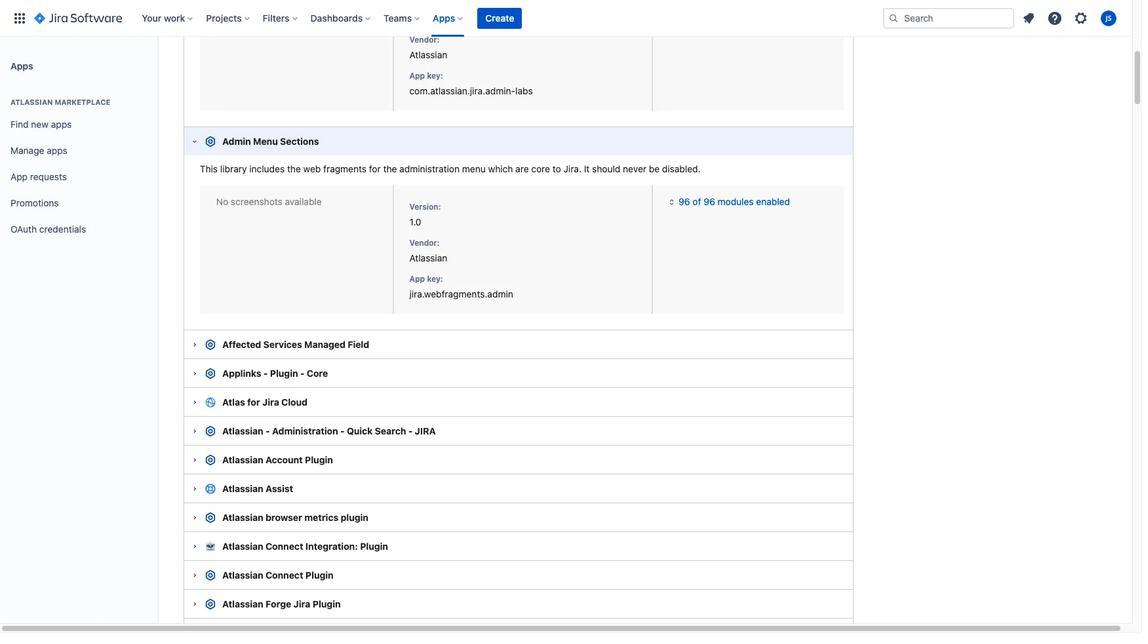 Task type: describe. For each thing, give the bounding box(es) containing it.
dashboards button
[[307, 8, 376, 29]]

sections
[[280, 136, 319, 147]]

- left jira
[[408, 426, 413, 437]]

disabled.
[[662, 163, 701, 174]]

projects button
[[202, 8, 255, 29]]

plugin for atlassian connect plugin
[[306, 570, 334, 581]]

jira for forge
[[294, 599, 310, 610]]

app key: jira.webfragments.admin
[[409, 274, 513, 299]]

admin
[[222, 136, 251, 147]]

plugin for atlassian account plugin
[[305, 454, 333, 466]]

are
[[516, 163, 529, 174]]

search image
[[889, 13, 899, 23]]

your work
[[142, 12, 185, 23]]

create
[[485, 12, 514, 23]]

affected services managed field
[[222, 339, 369, 350]]

filters button
[[259, 8, 303, 29]]

version: 1.0
[[409, 202, 441, 227]]

atlassian forge jira plugin
[[222, 599, 341, 610]]

to
[[553, 163, 561, 174]]

web
[[303, 163, 321, 174]]

atlassian down "primary" element
[[409, 49, 447, 60]]

no
[[216, 196, 228, 207]]

services
[[263, 339, 302, 350]]

atlassian connect plugin
[[222, 570, 334, 581]]

oauth credentials
[[10, 223, 86, 234]]

96 of 96 modules enabled
[[679, 196, 790, 207]]

it
[[584, 163, 590, 174]]

metrics
[[304, 512, 338, 523]]

manage apps link
[[5, 138, 152, 164]]

which
[[488, 163, 513, 174]]

integration:
[[306, 541, 358, 552]]

atlas
[[222, 397, 245, 408]]

administration
[[399, 163, 460, 174]]

this
[[200, 163, 218, 174]]

primary element
[[8, 0, 883, 36]]

atlassian for atlassian - administration - quick search - jira
[[222, 426, 263, 437]]

create button
[[478, 8, 522, 29]]

enabled
[[756, 196, 790, 207]]

menu
[[462, 163, 486, 174]]

projects
[[206, 12, 242, 23]]

of
[[693, 196, 701, 207]]

apps inside 'manage apps' link
[[47, 145, 67, 156]]

version:
[[409, 202, 441, 212]]

atlassian connect integration: plugin
[[222, 541, 388, 552]]

vendor: atlassian for jira.webfragments.admin
[[409, 238, 447, 263]]

atlassian marketplace
[[10, 98, 110, 106]]

atlassian account plugin
[[222, 454, 333, 466]]

jira.
[[564, 163, 582, 174]]

atlassian for atlassian browser metrics plugin
[[222, 512, 263, 523]]

your work button
[[138, 8, 198, 29]]

plugin
[[341, 512, 368, 523]]

app for app key: com.atlassian.jira.admin-labs
[[409, 71, 425, 81]]

atlassian browser metrics plugin
[[222, 512, 368, 523]]

- right applinks
[[264, 368, 268, 379]]

promotions link
[[5, 190, 152, 216]]

account
[[266, 454, 303, 466]]

jira.webfragments.admin
[[409, 288, 513, 299]]

notifications image
[[1021, 10, 1037, 26]]

apps inside 'dropdown button'
[[433, 12, 455, 23]]

core
[[307, 368, 328, 379]]

app for app requests
[[10, 171, 28, 182]]

admin menu sections
[[222, 136, 319, 147]]

atlassian - administration - quick search - jira
[[222, 426, 436, 437]]

atlassian for atlassian account plugin
[[222, 454, 263, 466]]

atlassian link for com.atlassian.jira.admin-labs
[[409, 49, 447, 60]]

- left quick on the left bottom of the page
[[340, 426, 345, 437]]

never
[[623, 163, 647, 174]]

appswitcher icon image
[[12, 10, 28, 26]]

field
[[348, 339, 369, 350]]

includes
[[249, 163, 285, 174]]

menu
[[253, 136, 278, 147]]

assist
[[266, 483, 293, 494]]

filters
[[263, 12, 290, 23]]

apps inside find new apps link
[[51, 118, 72, 130]]

atlas for jira cloud
[[222, 397, 308, 408]]



Task type: locate. For each thing, give the bounding box(es) containing it.
1 vertical spatial vendor:
[[409, 238, 440, 248]]

atlassian left assist
[[222, 483, 263, 494]]

oauth
[[10, 223, 37, 234]]

0 vertical spatial connect
[[266, 541, 303, 552]]

library
[[220, 163, 247, 174]]

teams
[[384, 12, 412, 23]]

apps
[[433, 12, 455, 23], [10, 60, 33, 71]]

0 vertical spatial jira
[[262, 397, 279, 408]]

applinks
[[222, 368, 261, 379]]

atlassian left forge
[[222, 599, 263, 610]]

app inside app key: jira.webfragments.admin
[[409, 274, 425, 284]]

be
[[649, 163, 660, 174]]

forge
[[266, 599, 291, 610]]

0 horizontal spatial the
[[287, 163, 301, 174]]

settings image
[[1073, 10, 1089, 26]]

atlassian up atlassian connect plugin
[[222, 541, 263, 552]]

requests
[[30, 171, 67, 182]]

atlassian for atlassian forge jira plugin
[[222, 599, 263, 610]]

help image
[[1047, 10, 1063, 26]]

1 horizontal spatial the
[[383, 163, 397, 174]]

connect
[[266, 541, 303, 552], [266, 570, 303, 581]]

atlassian link for jira.webfragments.admin
[[409, 252, 447, 263]]

2 1.0 from the top
[[409, 216, 421, 227]]

atlassian down atlassian assist
[[222, 512, 263, 523]]

1 vendor: atlassian from the top
[[409, 35, 447, 60]]

0 vertical spatial apps
[[433, 12, 455, 23]]

app key: com.atlassian.jira.admin-labs
[[409, 71, 533, 96]]

1 vendor: from the top
[[409, 35, 440, 45]]

com.atlassian.jira.admin-
[[409, 85, 515, 96]]

administration
[[272, 426, 338, 437]]

key: for jira.webfragments.admin
[[427, 274, 443, 284]]

Search field
[[883, 8, 1014, 29]]

your
[[142, 12, 162, 23]]

plugin down atlassian - administration - quick search - jira
[[305, 454, 333, 466]]

atlassian for atlassian connect plugin
[[222, 570, 263, 581]]

2 connect from the top
[[266, 570, 303, 581]]

1 1.0 from the top
[[409, 13, 421, 24]]

1 96 from the left
[[679, 196, 690, 207]]

dashboards
[[311, 12, 363, 23]]

1 horizontal spatial 96
[[704, 196, 715, 207]]

work
[[164, 12, 185, 23]]

vendor: for com.atlassian.jira.admin-
[[409, 35, 440, 45]]

0 vertical spatial app
[[409, 71, 425, 81]]

- left core at bottom left
[[300, 368, 305, 379]]

app
[[409, 71, 425, 81], [10, 171, 28, 182], [409, 274, 425, 284]]

plugin down integration:
[[306, 570, 334, 581]]

1 vertical spatial apps
[[10, 60, 33, 71]]

atlassian link down "primary" element
[[409, 49, 447, 60]]

96 of 96 modules enabled link
[[667, 196, 790, 207]]

0 vertical spatial apps
[[51, 118, 72, 130]]

app down manage
[[10, 171, 28, 182]]

vendor: atlassian down version: 1.0
[[409, 238, 447, 263]]

apps right the new
[[51, 118, 72, 130]]

quick
[[347, 426, 373, 437]]

vendor: atlassian for com.atlassian.jira.admin-
[[409, 35, 447, 60]]

vendor: atlassian down apps 'dropdown button'
[[409, 35, 447, 60]]

this library includes the web fragments for the administration menu which are core to jira. it should never be disabled.
[[200, 163, 701, 174]]

find new apps
[[10, 118, 72, 130]]

key:
[[427, 71, 443, 81], [427, 274, 443, 284]]

atlassian marketplace group
[[5, 84, 152, 247]]

atlassian link
[[409, 49, 447, 60], [409, 252, 447, 263]]

the left "web" on the top left of page
[[287, 163, 301, 174]]

vendor: down teams popup button
[[409, 35, 440, 45]]

key: inside app key: jira.webfragments.admin
[[427, 274, 443, 284]]

2 key: from the top
[[427, 274, 443, 284]]

0 horizontal spatial jira
[[262, 397, 279, 408]]

no screenshots available
[[216, 196, 322, 207]]

app up 'jira.webfragments.admin'
[[409, 274, 425, 284]]

2 vendor: atlassian from the top
[[409, 238, 447, 263]]

1 horizontal spatial apps
[[433, 12, 455, 23]]

1.0 inside version: 1.0
[[409, 216, 421, 227]]

atlassian assist
[[222, 483, 293, 494]]

promotions
[[10, 197, 59, 208]]

1 vertical spatial app
[[10, 171, 28, 182]]

0 vertical spatial key:
[[427, 71, 443, 81]]

atlassian inside group
[[10, 98, 53, 106]]

jira for for
[[262, 397, 279, 408]]

0 vertical spatial vendor:
[[409, 35, 440, 45]]

affected
[[222, 339, 261, 350]]

find
[[10, 118, 29, 130]]

sidebar navigation image
[[143, 52, 172, 79]]

apps down appswitcher icon
[[10, 60, 33, 71]]

app up com.atlassian.jira.admin-
[[409, 71, 425, 81]]

plugin down 'services'
[[270, 368, 298, 379]]

2 atlassian link from the top
[[409, 252, 447, 263]]

1 horizontal spatial jira
[[294, 599, 310, 610]]

1 vertical spatial key:
[[427, 274, 443, 284]]

connect down browser
[[266, 541, 303, 552]]

1.0
[[409, 13, 421, 24], [409, 216, 421, 227]]

1 connect from the top
[[266, 541, 303, 552]]

1.0 down version:
[[409, 216, 421, 227]]

app inside app key: com.atlassian.jira.admin-labs
[[409, 71, 425, 81]]

the
[[287, 163, 301, 174], [383, 163, 397, 174]]

app for app key: jira.webfragments.admin
[[409, 274, 425, 284]]

96 left of
[[679, 196, 690, 207]]

1.0 left apps 'dropdown button'
[[409, 13, 421, 24]]

1 the from the left
[[287, 163, 301, 174]]

screenshots
[[231, 196, 283, 207]]

cloud
[[281, 397, 308, 408]]

2 the from the left
[[383, 163, 397, 174]]

vendor: down version: 1.0
[[409, 238, 440, 248]]

apps button
[[429, 8, 468, 29]]

atlassian up atlassian forge jira plugin
[[222, 570, 263, 581]]

app requests link
[[5, 164, 152, 190]]

1 vertical spatial for
[[247, 397, 260, 408]]

plugin right forge
[[313, 599, 341, 610]]

atlassian for atlassian marketplace
[[10, 98, 53, 106]]

0 vertical spatial for
[[369, 163, 381, 174]]

1 vertical spatial atlassian link
[[409, 252, 447, 263]]

1 vertical spatial vendor: atlassian
[[409, 238, 447, 263]]

modules
[[718, 196, 754, 207]]

oauth credentials link
[[5, 216, 152, 243]]

atlassian for atlassian assist
[[222, 483, 263, 494]]

connect up atlassian forge jira plugin
[[266, 570, 303, 581]]

0 horizontal spatial 96
[[679, 196, 690, 207]]

find new apps link
[[5, 111, 152, 138]]

key: up com.atlassian.jira.admin-
[[427, 71, 443, 81]]

core
[[531, 163, 550, 174]]

- down atlas for jira cloud
[[266, 426, 270, 437]]

manage apps
[[10, 145, 67, 156]]

the left administration
[[383, 163, 397, 174]]

1 horizontal spatial for
[[369, 163, 381, 174]]

managed
[[304, 339, 346, 350]]

atlassian up atlassian assist
[[222, 454, 263, 466]]

connect for plugin
[[266, 570, 303, 581]]

apps right teams popup button
[[433, 12, 455, 23]]

banner
[[0, 0, 1132, 37]]

0 vertical spatial atlassian link
[[409, 49, 447, 60]]

for right fragments
[[369, 163, 381, 174]]

browser
[[266, 512, 302, 523]]

connect for integration:
[[266, 541, 303, 552]]

2 96 from the left
[[704, 196, 715, 207]]

2 vendor: from the top
[[409, 238, 440, 248]]

fragments
[[323, 163, 367, 174]]

search
[[375, 426, 406, 437]]

1 vertical spatial connect
[[266, 570, 303, 581]]

app inside the atlassian marketplace group
[[10, 171, 28, 182]]

0 horizontal spatial apps
[[10, 60, 33, 71]]

1 vertical spatial jira
[[294, 599, 310, 610]]

your profile and settings image
[[1101, 10, 1117, 26]]

atlassian link down version: 1.0
[[409, 252, 447, 263]]

plugin for applinks - plugin - core
[[270, 368, 298, 379]]

atlassian down atlas
[[222, 426, 263, 437]]

key: inside app key: com.atlassian.jira.admin-labs
[[427, 71, 443, 81]]

jira
[[415, 426, 436, 437]]

app requests
[[10, 171, 67, 182]]

0 vertical spatial vendor: atlassian
[[409, 35, 447, 60]]

jira
[[262, 397, 279, 408], [294, 599, 310, 610]]

-
[[264, 368, 268, 379], [300, 368, 305, 379], [266, 426, 270, 437], [340, 426, 345, 437], [408, 426, 413, 437]]

teams button
[[380, 8, 425, 29]]

key: up 'jira.webfragments.admin'
[[427, 274, 443, 284]]

labs
[[515, 85, 533, 96]]

atlassian
[[409, 49, 447, 60], [10, 98, 53, 106], [409, 252, 447, 263], [222, 426, 263, 437], [222, 454, 263, 466], [222, 483, 263, 494], [222, 512, 263, 523], [222, 541, 263, 552], [222, 570, 263, 581], [222, 599, 263, 610]]

jira left cloud
[[262, 397, 279, 408]]

1 vertical spatial 1.0
[[409, 216, 421, 227]]

should
[[592, 163, 621, 174]]

jira right forge
[[294, 599, 310, 610]]

1 atlassian link from the top
[[409, 49, 447, 60]]

apps
[[51, 118, 72, 130], [47, 145, 67, 156]]

vendor: for jira.webfragments.admin
[[409, 238, 440, 248]]

manage
[[10, 145, 44, 156]]

apps up requests
[[47, 145, 67, 156]]

1 vertical spatial apps
[[47, 145, 67, 156]]

jira software image
[[34, 10, 122, 26], [34, 10, 122, 26]]

1 key: from the top
[[427, 71, 443, 81]]

available
[[285, 196, 322, 207]]

vendor: atlassian
[[409, 35, 447, 60], [409, 238, 447, 263]]

plugin
[[270, 368, 298, 379], [305, 454, 333, 466], [360, 541, 388, 552], [306, 570, 334, 581], [313, 599, 341, 610]]

new
[[31, 118, 49, 130]]

applinks - plugin - core
[[222, 368, 328, 379]]

plugin down plugin
[[360, 541, 388, 552]]

2 vertical spatial app
[[409, 274, 425, 284]]

96 right of
[[704, 196, 715, 207]]

96
[[679, 196, 690, 207], [704, 196, 715, 207]]

key: for com.atlassian.jira.admin-
[[427, 71, 443, 81]]

atlassian down version: 1.0
[[409, 252, 447, 263]]

credentials
[[39, 223, 86, 234]]

atlassian for atlassian connect integration: plugin
[[222, 541, 263, 552]]

0 vertical spatial 1.0
[[409, 13, 421, 24]]

marketplace
[[55, 98, 110, 106]]

for right atlas
[[247, 397, 260, 408]]

atlassian up the new
[[10, 98, 53, 106]]

banner containing your work
[[0, 0, 1132, 37]]

0 horizontal spatial for
[[247, 397, 260, 408]]



Task type: vqa. For each thing, say whether or not it's contained in the screenshot.
the can
no



